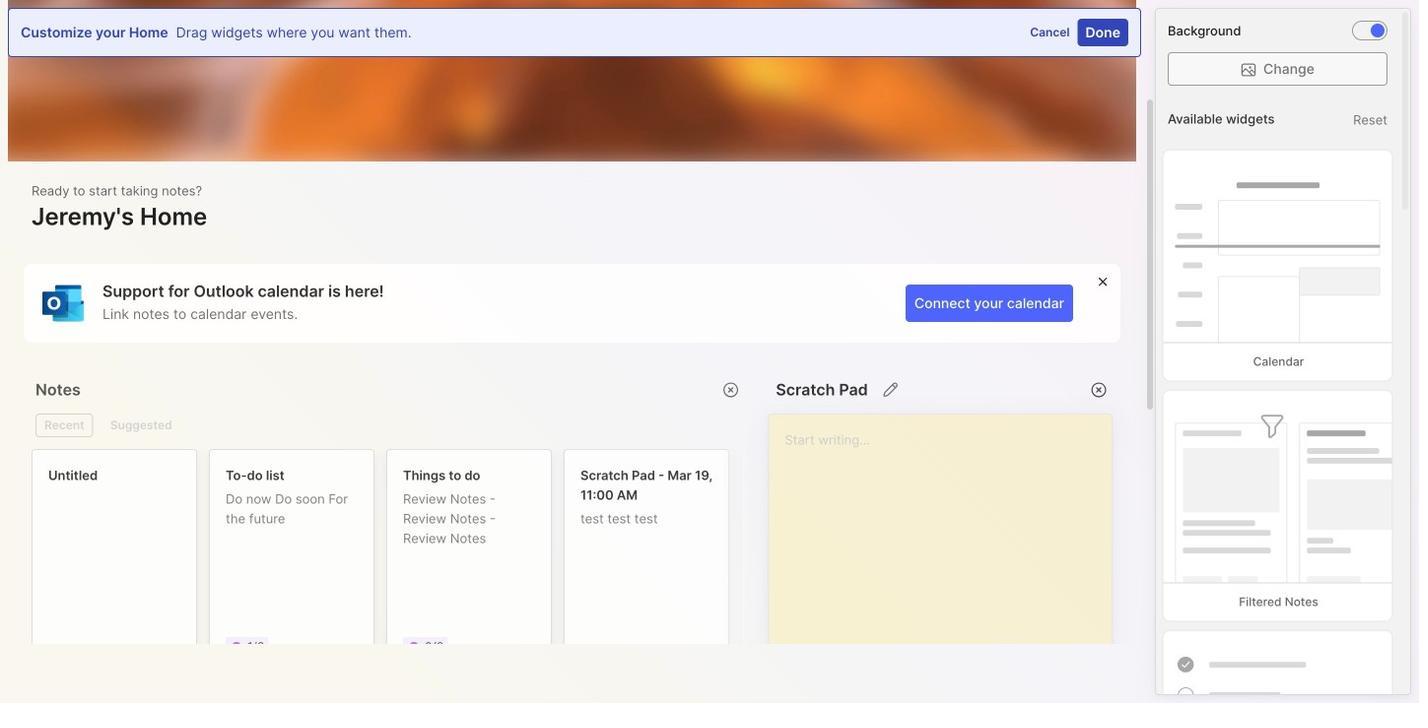 Task type: locate. For each thing, give the bounding box(es) containing it.
edit widget title image
[[881, 380, 901, 400]]



Task type: vqa. For each thing, say whether or not it's contained in the screenshot.
'More Actions' field
no



Task type: describe. For each thing, give the bounding box(es) containing it.
background image
[[1371, 24, 1385, 37]]



